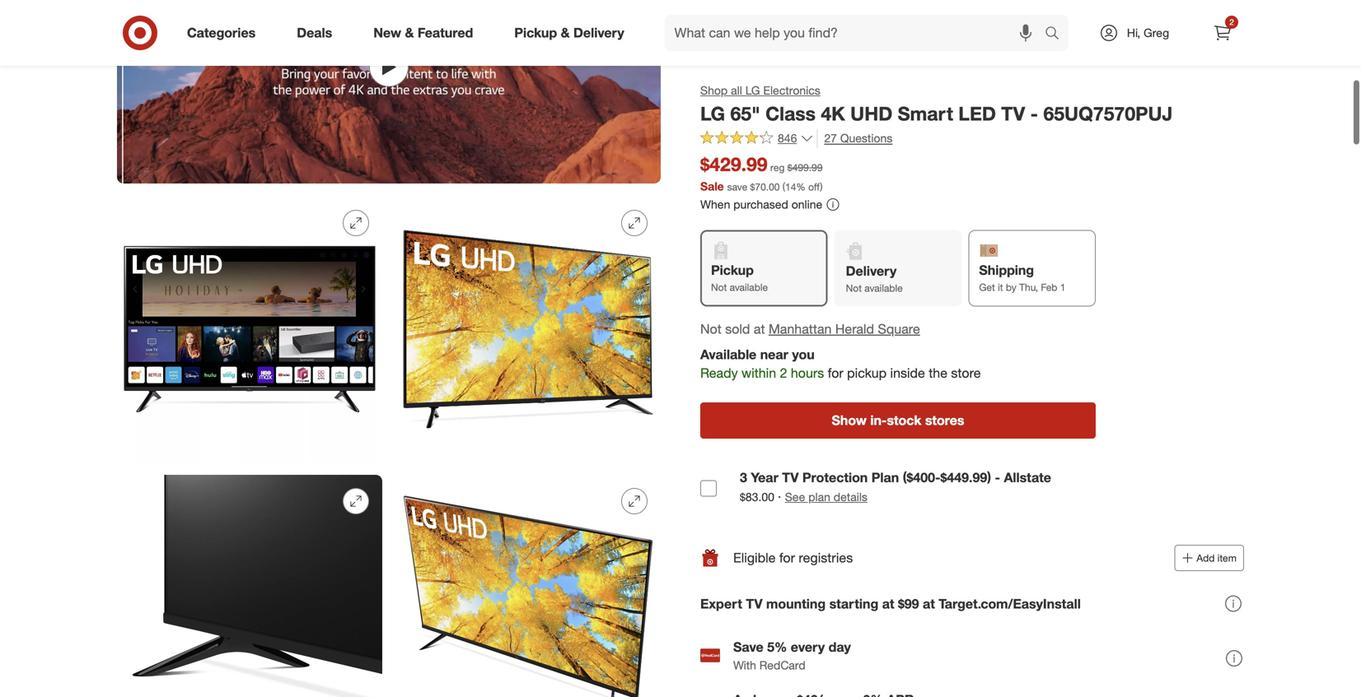 Task type: locate. For each thing, give the bounding box(es) containing it.
tv right expert
[[746, 596, 763, 612]]

2 down near
[[780, 366, 787, 382]]

shop
[[700, 83, 728, 98]]

1 vertical spatial delivery
[[846, 263, 897, 279]]

available inside delivery not available
[[865, 282, 903, 294]]

2 horizontal spatial tv
[[1001, 102, 1025, 125]]

0 horizontal spatial lg
[[700, 102, 725, 125]]

0 horizontal spatial -
[[995, 470, 1000, 486]]

at left $99
[[882, 596, 894, 612]]

&
[[405, 25, 414, 41], [561, 25, 570, 41]]

lg
[[745, 83, 760, 98], [700, 102, 725, 125]]

tv
[[1001, 102, 1025, 125], [782, 470, 799, 486], [746, 596, 763, 612]]

1 horizontal spatial delivery
[[846, 263, 897, 279]]

led
[[958, 102, 996, 125]]

expert tv mounting starting at $99 at target.com/easyinstall
[[700, 596, 1081, 612]]

0 horizontal spatial 2
[[780, 366, 787, 382]]

tv right the led in the top of the page
[[1001, 102, 1025, 125]]

allstate
[[1004, 470, 1051, 486]]

item
[[1218, 552, 1237, 565]]

1 horizontal spatial tv
[[782, 470, 799, 486]]

save
[[727, 181, 747, 193]]

lg 65&#34; class 4k uhd smart led tv - 65uq7570puj, 6 of 16 image
[[395, 476, 661, 698]]

pickup & delivery link
[[500, 15, 645, 51]]

available up square
[[865, 282, 903, 294]]

0 horizontal spatial pickup
[[514, 25, 557, 41]]

0 horizontal spatial &
[[405, 25, 414, 41]]

$99
[[898, 596, 919, 612]]

available up sold
[[730, 281, 768, 294]]

- left allstate
[[995, 470, 1000, 486]]

protection
[[802, 470, 868, 486]]

uhd
[[850, 102, 893, 125]]

all
[[731, 83, 742, 98]]

class
[[766, 102, 816, 125]]

not inside delivery not available
[[846, 282, 862, 294]]

0 horizontal spatial at
[[754, 321, 765, 337]]

year
[[751, 470, 778, 486]]

search
[[1037, 26, 1077, 42]]

pickup inside pickup not available
[[711, 262, 754, 278]]

smart
[[898, 102, 953, 125]]

27 questions link
[[817, 129, 893, 148]]

for
[[828, 366, 843, 382], [779, 550, 795, 566]]

for right eligible
[[779, 550, 795, 566]]

within
[[742, 366, 776, 382]]

$429.99 reg $499.99 sale save $ 70.00 ( 14 % off )
[[700, 153, 823, 194]]

None checkbox
[[700, 481, 717, 497]]

at right sold
[[754, 321, 765, 337]]

available
[[730, 281, 768, 294], [865, 282, 903, 294]]

0 horizontal spatial available
[[730, 281, 768, 294]]

$83.00
[[740, 490, 774, 505]]

%
[[796, 181, 806, 193]]

1 horizontal spatial for
[[828, 366, 843, 382]]

deals link
[[283, 15, 353, 51]]

when
[[700, 197, 730, 212]]

0 vertical spatial delivery
[[573, 25, 624, 41]]

not up herald
[[846, 282, 862, 294]]

mounting
[[766, 596, 826, 612]]

0 vertical spatial tv
[[1001, 102, 1025, 125]]

tv inside 3 year tv protection plan ($400-$449.99) - allstate $83.00 · see plan details
[[782, 470, 799, 486]]

not inside pickup not available
[[711, 281, 727, 294]]

not up sold
[[711, 281, 727, 294]]

at right $99
[[923, 596, 935, 612]]

1 vertical spatial pickup
[[711, 262, 754, 278]]

it
[[998, 281, 1003, 294]]

2 & from the left
[[561, 25, 570, 41]]

0 horizontal spatial tv
[[746, 596, 763, 612]]

$499.99
[[787, 162, 823, 174]]

3 year tv protection plan ($400-$449.99) - allstate $83.00 · see plan details
[[740, 470, 1051, 505]]

- inside shop all lg electronics lg 65" class 4k uhd smart led tv - 65uq7570puj
[[1030, 102, 1038, 125]]

not for pickup
[[711, 281, 727, 294]]

reg
[[770, 162, 785, 174]]

($400-
[[903, 470, 941, 486]]

tv inside shop all lg electronics lg 65" class 4k uhd smart led tv - 65uq7570puj
[[1001, 102, 1025, 125]]

delivery
[[573, 25, 624, 41], [846, 263, 897, 279]]

1 vertical spatial 2
[[780, 366, 787, 382]]

lg down shop
[[700, 102, 725, 125]]

2
[[1229, 17, 1234, 27], [780, 366, 787, 382]]

0 vertical spatial for
[[828, 366, 843, 382]]

starting
[[829, 596, 879, 612]]

·
[[778, 489, 781, 505]]

0 vertical spatial lg
[[745, 83, 760, 98]]

1 horizontal spatial 2
[[1229, 17, 1234, 27]]

1 horizontal spatial &
[[561, 25, 570, 41]]

846 link
[[700, 129, 814, 149]]

available
[[700, 347, 757, 363]]

shop all lg electronics lg 65" class 4k uhd smart led tv - 65uq7570puj
[[700, 83, 1173, 125]]

1 horizontal spatial available
[[865, 282, 903, 294]]

save 5% every day with redcard
[[733, 640, 851, 673]]

- right the led in the top of the page
[[1030, 102, 1038, 125]]

27
[[824, 131, 837, 146]]

1 horizontal spatial lg
[[745, 83, 760, 98]]

when purchased online
[[700, 197, 822, 212]]

0 vertical spatial pickup
[[514, 25, 557, 41]]

not
[[711, 281, 727, 294], [846, 282, 862, 294], [700, 321, 722, 337]]

categories link
[[173, 15, 276, 51]]

1 vertical spatial -
[[995, 470, 1000, 486]]

with
[[733, 659, 756, 673]]

0 vertical spatial 2
[[1229, 17, 1234, 27]]

lg 65&#34; class 4k uhd smart led tv - 65uq7570puj, 4 of 16 image
[[395, 197, 661, 462]]

get
[[979, 281, 995, 294]]

lg 65&#34; class 4k uhd smart led tv - 65uq7570puj, 5 of 16 image
[[117, 476, 382, 698]]

2 right greg
[[1229, 17, 1234, 27]]

by
[[1006, 281, 1017, 294]]

target.com/easyinstall
[[939, 596, 1081, 612]]

lg right all
[[745, 83, 760, 98]]

$429.99
[[700, 153, 768, 176]]

manhattan herald square button
[[769, 320, 920, 339]]

day
[[829, 640, 851, 656]]

for inside available near you ready within 2 hours for pickup inside the store
[[828, 366, 843, 382]]

pickup not available
[[711, 262, 768, 294]]

70.00
[[755, 181, 780, 193]]

pickup
[[847, 366, 887, 382]]

0 vertical spatial -
[[1030, 102, 1038, 125]]

0 horizontal spatial delivery
[[573, 25, 624, 41]]

1
[[1060, 281, 1066, 294]]

1 horizontal spatial -
[[1030, 102, 1038, 125]]

1 vertical spatial for
[[779, 550, 795, 566]]

tv up see
[[782, 470, 799, 486]]

for right hours
[[828, 366, 843, 382]]

search button
[[1037, 15, 1077, 54]]

new & featured
[[373, 25, 473, 41]]

available inside pickup not available
[[730, 281, 768, 294]]

hours
[[791, 366, 824, 382]]

1 & from the left
[[405, 25, 414, 41]]

stores
[[925, 413, 964, 429]]

1 vertical spatial tv
[[782, 470, 799, 486]]

lg 65&#34; class 4k uhd smart led tv - 65uq7570puj, 3 of 16 image
[[117, 197, 382, 462]]

)
[[820, 181, 823, 193]]

1 horizontal spatial pickup
[[711, 262, 754, 278]]



Task type: describe. For each thing, give the bounding box(es) containing it.
& for new
[[405, 25, 414, 41]]

delivery not available
[[846, 263, 903, 294]]

show in-stock stores
[[832, 413, 964, 429]]

$449.99)
[[941, 470, 991, 486]]

available for pickup
[[730, 281, 768, 294]]

details
[[834, 490, 868, 505]]

shipping
[[979, 262, 1034, 278]]

plan
[[808, 490, 830, 505]]

1 horizontal spatial at
[[882, 596, 894, 612]]

off
[[808, 181, 820, 193]]

show
[[832, 413, 867, 429]]

registries
[[799, 550, 853, 566]]

purchased
[[734, 197, 788, 212]]

new & featured link
[[359, 15, 494, 51]]

deals
[[297, 25, 332, 41]]

redcard
[[760, 659, 806, 673]]

questions
[[840, 131, 893, 146]]

inside
[[890, 366, 925, 382]]

save
[[733, 640, 764, 656]]

14
[[785, 181, 796, 193]]

the
[[929, 366, 948, 382]]

2 vertical spatial tv
[[746, 596, 763, 612]]

thu,
[[1019, 281, 1038, 294]]

hi,
[[1127, 26, 1140, 40]]

65uq7570puj
[[1043, 102, 1173, 125]]

pickup for &
[[514, 25, 557, 41]]

plan
[[871, 470, 899, 486]]

in-
[[870, 413, 887, 429]]

show in-stock stores button
[[700, 403, 1096, 439]]

manhattan
[[769, 321, 832, 337]]

store
[[951, 366, 981, 382]]

expert
[[700, 596, 742, 612]]

27 questions
[[824, 131, 893, 146]]

(
[[783, 181, 785, 193]]

delivery inside delivery not available
[[846, 263, 897, 279]]

4k
[[821, 102, 845, 125]]

categories
[[187, 25, 256, 41]]

add
[[1197, 552, 1215, 565]]

featured
[[418, 25, 473, 41]]

feb
[[1041, 281, 1057, 294]]

not left sold
[[700, 321, 722, 337]]

greg
[[1144, 26, 1169, 40]]

every
[[791, 640, 825, 656]]

new
[[373, 25, 401, 41]]

hi, greg
[[1127, 26, 1169, 40]]

- inside 3 year tv protection plan ($400-$449.99) - allstate $83.00 · see plan details
[[995, 470, 1000, 486]]

herald
[[835, 321, 874, 337]]

electronics
[[763, 83, 820, 98]]

lg 65&#34; class 4k uhd smart led tv - 65uq7570puj, 2 of 16, play video image
[[117, 0, 661, 184]]

0 horizontal spatial for
[[779, 550, 795, 566]]

2 link
[[1205, 15, 1241, 51]]

stock
[[887, 413, 922, 429]]

5%
[[767, 640, 787, 656]]

not for delivery
[[846, 282, 862, 294]]

3
[[740, 470, 747, 486]]

square
[[878, 321, 920, 337]]

shipping get it by thu, feb 1
[[979, 262, 1066, 294]]

available for delivery
[[865, 282, 903, 294]]

1 vertical spatial lg
[[700, 102, 725, 125]]

available near you ready within 2 hours for pickup inside the store
[[700, 347, 981, 382]]

near
[[760, 347, 788, 363]]

see
[[785, 490, 805, 505]]

delivery inside the pickup & delivery link
[[573, 25, 624, 41]]

eligible
[[733, 550, 776, 566]]

ready
[[700, 366, 738, 382]]

2 inside available near you ready within 2 hours for pickup inside the store
[[780, 366, 787, 382]]

What can we help you find? suggestions appear below search field
[[665, 15, 1049, 51]]

846
[[778, 131, 797, 146]]

65"
[[730, 102, 760, 125]]

2 horizontal spatial at
[[923, 596, 935, 612]]

eligible for registries
[[733, 550, 853, 566]]

sale
[[700, 179, 724, 194]]

& for pickup
[[561, 25, 570, 41]]

add item
[[1197, 552, 1237, 565]]

not sold at manhattan herald square
[[700, 321, 920, 337]]

see plan details button
[[785, 489, 868, 506]]

online
[[792, 197, 822, 212]]

pickup for not
[[711, 262, 754, 278]]

$
[[750, 181, 755, 193]]



Task type: vqa. For each thing, say whether or not it's contained in the screenshot.
LEGO link corresponding to LEGO Classic Build Together 11020 Creative Building Set
no



